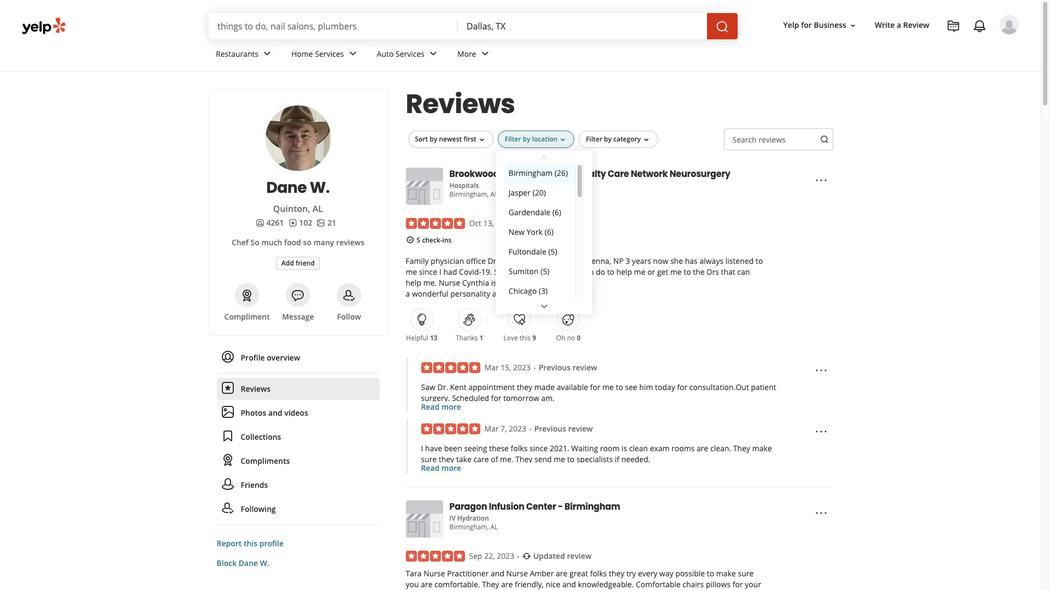 Task type: describe. For each thing, give the bounding box(es) containing it.
great inside family physician office dr walter dunn, i have seen jenna, np 3 years now she has always listened to me since i had covid-19. she tries everything she can do to help me or get me  to the drs that can help me. nurse cynthia is great she has a wonderful personality ambiance is great.
[[499, 278, 517, 288]]

neurosurgery
[[670, 168, 731, 180]]

16 chevron down v2 image for sort by newest first
[[478, 135, 486, 144]]

family physician office dr walter dunn, i have seen jenna, np 3 years now she has always listened to me since i had covid-19. she tries everything she can do to help me or get me  to the drs that can help me. nurse cynthia is great she has a wonderful personality ambiance is great.
[[406, 256, 763, 299]]

2 vertical spatial and
[[562, 580, 576, 590]]

nurse up the 'friendly,'
[[506, 569, 528, 579]]

0 horizontal spatial has
[[534, 278, 547, 288]]

previous for since
[[534, 424, 566, 434]]

see
[[625, 382, 637, 393]]

updated review for specialty
[[532, 218, 591, 228]]

1 vertical spatial they
[[516, 454, 533, 465]]

2 horizontal spatial 24 chevron down v2 image
[[538, 300, 551, 313]]

to right the do
[[607, 267, 615, 277]]

i inside i have been seeing these folks since 2021. waiting room is clean exam rooms are clean. they make sure they take care of me. they send me to specialists if needed. read more
[[421, 443, 423, 454]]

me down years
[[634, 267, 646, 277]]

him
[[639, 382, 653, 393]]

more inside i have been seeing these folks since 2021. waiting room is clean exam rooms are clean. they make sure they take care of me. they send me to specialists if needed. read more
[[442, 463, 461, 473]]

15,
[[501, 363, 511, 373]]

specialty
[[565, 168, 606, 180]]

by for location
[[523, 135, 531, 144]]

have inside family physician office dr walter dunn, i have seen jenna, np 3 years now she has always listened to me since i had covid-19. she tries everything she can do to help me or get me  to the drs that can help me. nurse cynthia is great she has a wonderful personality ambiance is great.
[[552, 256, 569, 266]]

if
[[615, 454, 619, 465]]

consultation.out
[[690, 382, 749, 393]]

business categories element
[[207, 39, 1019, 71]]

infusion
[[489, 501, 525, 513]]

dane w. quinton, al
[[266, 177, 330, 215]]

16 chevron down v2 image for filter by location
[[559, 135, 568, 144]]

block
[[217, 558, 237, 568]]

since inside family physician office dr walter dunn, i have seen jenna, np 3 years now she has always listened to me since i had covid-19. she tries everything she can do to help me or get me  to the drs that can help me. nurse cynthia is great she has a wonderful personality ambiance is great.
[[419, 267, 437, 277]]

quinton,
[[273, 203, 310, 215]]

photos
[[241, 408, 266, 418]]

1 vertical spatial help
[[406, 278, 421, 288]]

nurse right tara
[[424, 569, 445, 579]]

baptist
[[501, 168, 532, 180]]

3 menu image from the top
[[815, 425, 828, 438]]

they inside tara nurse practitioner and nurse amber are great folks they try every way possible to make sure you are comfortable. they are friendly, nice and knowledgeable. comfortable chairs pillows for you
[[609, 569, 625, 579]]

center
[[526, 501, 556, 513]]

patient
[[751, 382, 776, 393]]

for inside button
[[801, 20, 812, 30]]

message image
[[292, 289, 305, 302]]

comfortable.
[[435, 580, 480, 590]]

block dane w.
[[217, 558, 269, 568]]

collections link
[[217, 426, 380, 448]]

is inside i have been seeing these folks since 2021. waiting room is clean exam rooms are clean. they make sure they take care of me. they send me to specialists if needed. read more
[[622, 443, 627, 454]]

me inside "saw dr. kent appointment they made available for me to see him today for consultation.out patient surgery. scheduled for tomorrow am. read more"
[[603, 382, 614, 393]]

add friend
[[281, 258, 315, 268]]

5 star rating image for mar 15, 2023
[[421, 363, 480, 373]]

9
[[533, 334, 536, 343]]

(5) for sumiton (5)
[[541, 266, 550, 276]]

1 vertical spatial is
[[529, 289, 535, 299]]

this for report
[[244, 538, 257, 549]]

are right you
[[421, 580, 433, 590]]

tara nurse practitioner and nurse amber are great folks they try every way possible to make sure you are comfortable. they are friendly, nice and knowledgeable. comfortable chairs pillows for you
[[406, 569, 761, 590]]

dane w. link
[[222, 177, 375, 198]]

waiting
[[571, 443, 598, 454]]

needed.
[[621, 454, 650, 465]]

(13 reactions) element
[[430, 334, 438, 343]]

paragon infusion center - birmingham iv hydration birmingham, al
[[450, 501, 620, 532]]

0 horizontal spatial is
[[491, 278, 497, 288]]

ins
[[442, 236, 452, 245]]

try
[[627, 569, 636, 579]]

maria w. image
[[1000, 15, 1019, 34]]

for right today
[[677, 382, 688, 393]]

surgery.
[[421, 393, 450, 404]]

4 menu image from the top
[[815, 507, 828, 520]]

reviews inside menu item
[[241, 384, 271, 394]]

24 friends v2 image
[[221, 478, 234, 491]]

2023 for mar 7, 2023
[[509, 424, 526, 434]]

sumiton (5)
[[509, 266, 550, 276]]

to inside tara nurse practitioner and nurse amber are great folks they try every way possible to make sure you are comfortable. they are friendly, nice and knowledgeable. comfortable chairs pillows for you
[[707, 569, 714, 579]]

and inside menu
[[268, 408, 282, 418]]

saw dr. kent appointment they made available for me to see him today for consultation.out patient surgery. scheduled for tomorrow am. read more
[[421, 382, 776, 412]]

1 horizontal spatial reviews
[[406, 86, 515, 122]]

practitioner
[[447, 569, 489, 579]]

many
[[314, 237, 334, 248]]

check-
[[422, 236, 442, 245]]

birmingham inside paragon infusion center - birmingham iv hydration birmingham, al
[[565, 501, 620, 513]]

filter for filter by category
[[586, 135, 602, 144]]

am.
[[541, 393, 555, 404]]

1 horizontal spatial search image
[[820, 135, 829, 144]]

fultondale (5)
[[509, 246, 557, 257]]

auto services
[[377, 48, 425, 59]]

np
[[613, 256, 624, 266]]

review up tara nurse practitioner and nurse amber are great folks they try every way possible to make sure you are comfortable. they are friendly, nice and knowledgeable. comfortable chairs pillows for you
[[567, 551, 592, 561]]

(20)
[[533, 187, 546, 198]]

1 horizontal spatial and
[[491, 569, 504, 579]]

she
[[494, 267, 507, 277]]

(26)
[[555, 168, 568, 178]]

oh
[[556, 334, 566, 343]]

search reviews
[[733, 134, 786, 145]]

iv
[[450, 514, 456, 523]]

get
[[657, 267, 668, 277]]

none field find
[[218, 20, 449, 32]]

nurse inside family physician office dr walter dunn, i have seen jenna, np 3 years now she has always listened to me since i had covid-19. she tries everything she can do to help me or get me  to the drs that can help me. nurse cynthia is great she has a wonderful personality ambiance is great.
[[439, 278, 460, 288]]

restaurants link
[[207, 39, 283, 71]]

5
[[417, 236, 420, 245]]

review up waiting
[[568, 424, 593, 434]]

0 vertical spatial a
[[897, 20, 901, 30]]

0 horizontal spatial w.
[[260, 558, 269, 568]]

years
[[632, 256, 651, 266]]

auto services link
[[368, 39, 449, 71]]

review up the available
[[573, 363, 597, 373]]

review
[[903, 20, 930, 30]]

mar for mar 7, 2023
[[484, 424, 499, 434]]

chef  so much food so many reviews
[[232, 237, 365, 248]]

drs
[[707, 267, 719, 277]]

so
[[303, 237, 312, 248]]

york
[[527, 227, 543, 237]]

home services link
[[283, 39, 368, 71]]

way
[[660, 569, 674, 579]]

reviews menu item
[[217, 378, 380, 400]]

16 chevron down v2 image for yelp for business
[[849, 21, 857, 30]]

make inside tara nurse practitioner and nurse amber are great folks they try every way possible to make sure you are comfortable. they are friendly, nice and knowledgeable. comfortable chairs pillows for you
[[716, 569, 736, 579]]

2 menu image from the top
[[815, 364, 828, 377]]

me. inside i have been seeing these folks since 2021. waiting room is clean exam rooms are clean. they make sure they take care of me. they send me to specialists if needed. read more
[[500, 454, 514, 465]]

photos element
[[317, 218, 336, 228]]

24 chevron down v2 image for home services
[[346, 47, 359, 60]]

by for newest
[[430, 135, 437, 144]]

seeing
[[464, 443, 487, 454]]

24 chevron down v2 image for restaurants
[[261, 47, 274, 60]]

region containing brookwood baptist health specialty care network neurosurgery
[[401, 120, 838, 590]]

dr.
[[437, 382, 448, 393]]

scheduled
[[452, 393, 489, 404]]

auto
[[377, 48, 394, 59]]

gardendale (6)
[[509, 207, 561, 217]]

for right the available
[[590, 382, 601, 393]]

they inside tara nurse practitioner and nurse amber are great folks they try every way possible to make sure you are comfortable. they are friendly, nice and knowledgeable. comfortable chairs pillows for you
[[482, 580, 499, 590]]

me down 'family'
[[406, 267, 417, 277]]

nice
[[546, 580, 560, 590]]

for inside tara nurse practitioner and nurse amber are great folks they try every way possible to make sure you are comfortable. they are friendly, nice and knowledgeable. comfortable chairs pillows for you
[[733, 580, 743, 590]]

always
[[700, 256, 724, 266]]

add
[[281, 258, 294, 268]]

2021.
[[550, 443, 569, 454]]

are inside i have been seeing these folks since 2021. waiting room is clean exam rooms are clean. they make sure they take care of me. they send me to specialists if needed. read more
[[697, 443, 709, 454]]

0 vertical spatial reviews
[[759, 134, 786, 145]]

sure inside i have been seeing these folks since 2021. waiting room is clean exam rooms are clean. they make sure they take care of me. they send me to specialists if needed. read more
[[421, 454, 437, 465]]

0 vertical spatial has
[[685, 256, 698, 266]]

2 vertical spatial she
[[519, 278, 532, 288]]

photos and videos link
[[217, 402, 380, 424]]

16 update v2 image
[[522, 552, 531, 561]]

al inside the brookwood baptist health specialty care network neurosurgery hospitals birmingham, al
[[491, 190, 498, 199]]

filter by location
[[505, 135, 558, 144]]

do
[[596, 267, 605, 277]]

to left the
[[684, 267, 691, 277]]

(5) for fultondale (5)
[[548, 246, 557, 257]]

reviews element
[[288, 218, 312, 228]]

filters group
[[406, 131, 660, 314]]

jasper
[[509, 187, 531, 198]]

jenna,
[[590, 256, 611, 266]]

16 check in v2 image
[[406, 235, 415, 244]]

clean
[[629, 443, 648, 454]]

birmingham (26)
[[509, 168, 568, 178]]

hospitals
[[450, 181, 479, 190]]

the
[[693, 267, 705, 277]]

(6) inside new york (6) button
[[545, 227, 554, 237]]

they inside "saw dr. kent appointment they made available for me to see him today for consultation.out patient surgery. scheduled for tomorrow am. read more"
[[517, 382, 533, 393]]

birmingham inside button
[[509, 168, 553, 178]]

1 horizontal spatial help
[[617, 267, 632, 277]]

add friend button
[[277, 257, 320, 270]]

following menu item
[[217, 498, 380, 525]]

filter for filter by location
[[505, 135, 521, 144]]

2023 for sep 22, 2023
[[497, 551, 514, 561]]

user actions element
[[775, 14, 1035, 81]]

chef
[[232, 237, 249, 248]]

so
[[251, 237, 259, 248]]

(6) inside gardendale (6) button
[[552, 207, 561, 217]]

they inside i have been seeing these folks since 2021. waiting room is clean exam rooms are clean. they make sure they take care of me. they send me to specialists if needed. read more
[[439, 454, 454, 465]]

Find text field
[[218, 20, 449, 32]]

chicago (3)
[[509, 286, 548, 296]]

read inside i have been seeing these folks since 2021. waiting room is clean exam rooms are clean. they make sure they take care of me. they send me to specialists if needed. read more
[[421, 463, 440, 473]]

read more button for dr.
[[421, 402, 461, 413]]

compliment
[[224, 312, 270, 322]]

take
[[456, 454, 472, 465]]

home services
[[291, 48, 344, 59]]

more
[[457, 48, 476, 59]]



Task type: vqa. For each thing, say whether or not it's contained in the screenshot.
Beauty & Spas
no



Task type: locate. For each thing, give the bounding box(es) containing it.
help down 3
[[617, 267, 632, 277]]

0 horizontal spatial search image
[[716, 20, 729, 33]]

0 vertical spatial al
[[491, 190, 498, 199]]

16 friends v2 image
[[256, 219, 264, 227]]

compliment image
[[241, 289, 254, 302]]

1 read from the top
[[421, 402, 440, 412]]

are
[[697, 443, 709, 454], [556, 569, 568, 579], [421, 580, 433, 590], [501, 580, 513, 590]]

you
[[406, 580, 419, 590]]

0 vertical spatial this
[[520, 334, 531, 343]]

has up the
[[685, 256, 698, 266]]

no
[[567, 334, 575, 343]]

me left see
[[603, 382, 614, 393]]

0 horizontal spatial reviews
[[336, 237, 365, 248]]

friendly,
[[515, 580, 544, 590]]

0 vertical spatial more
[[442, 402, 461, 412]]

5 star rating image for oct 13, 2023
[[406, 218, 465, 229]]

1 vertical spatial great
[[570, 569, 588, 579]]

al
[[491, 190, 498, 199], [313, 203, 323, 215], [491, 523, 498, 532]]

by inside filter by category dropdown button
[[604, 135, 612, 144]]

updated review down gardendale (6) in the top of the page
[[532, 218, 591, 228]]

dane up quinton,
[[266, 177, 307, 198]]

birmingham, inside paragon infusion center - birmingham iv hydration birmingham, al
[[450, 523, 489, 532]]

folks right these
[[511, 443, 528, 454]]

5 star rating image for mar 7, 2023
[[421, 424, 480, 435]]

0 horizontal spatial she
[[519, 278, 532, 288]]

rooms
[[672, 443, 695, 454]]

send
[[535, 454, 552, 465]]

previous for available
[[539, 363, 571, 373]]

7,
[[501, 424, 507, 434]]

read inside "saw dr. kent appointment they made available for me to see him today for consultation.out patient surgery. scheduled for tomorrow am. read more"
[[421, 402, 440, 412]]

services
[[315, 48, 344, 59], [396, 48, 425, 59]]

1 horizontal spatial dane
[[266, 177, 307, 198]]

have inside i have been seeing these folks since 2021. waiting room is clean exam rooms are clean. they make sure they take care of me. they send me to specialists if needed. read more
[[425, 443, 442, 454]]

everything
[[527, 267, 565, 277]]

filter
[[505, 135, 521, 144], [586, 135, 602, 144]]

i left had
[[439, 267, 442, 277]]

love this 9
[[504, 334, 536, 343]]

care
[[474, 454, 489, 465]]

2 can from the left
[[738, 267, 750, 277]]

great inside tara nurse practitioner and nurse amber are great folks they try every way possible to make sure you are comfortable. they are friendly, nice and knowledgeable. comfortable chairs pillows for you
[[570, 569, 588, 579]]

previous review for since
[[534, 424, 593, 434]]

0 horizontal spatial and
[[268, 408, 282, 418]]

16 review v2 image
[[288, 219, 297, 227]]

0 horizontal spatial birmingham
[[509, 168, 553, 178]]

read left take
[[421, 463, 440, 473]]

she down seen
[[567, 267, 579, 277]]

by inside the filter by location dropdown button
[[523, 135, 531, 144]]

5 star rating image for sep 22, 2023
[[406, 551, 465, 562]]

0 horizontal spatial 24 chevron down v2 image
[[261, 47, 274, 60]]

that
[[721, 267, 736, 277]]

24 photos v2 image
[[221, 406, 234, 419]]

(6)
[[552, 207, 561, 217], [545, 227, 554, 237]]

1 horizontal spatial has
[[685, 256, 698, 266]]

this left profile
[[244, 538, 257, 549]]

following link
[[217, 498, 380, 520]]

personality
[[451, 289, 490, 299]]

(1 reaction) element
[[480, 334, 483, 343]]

they left try
[[609, 569, 625, 579]]

1 vertical spatial folks
[[590, 569, 607, 579]]

this left 9
[[520, 334, 531, 343]]

1 horizontal spatial can
[[738, 267, 750, 277]]

2023 right 15,
[[513, 363, 531, 373]]

paragon
[[450, 501, 487, 513]]

none field up 'business categories' element
[[467, 20, 698, 32]]

menu
[[217, 347, 380, 525]]

by for category
[[604, 135, 612, 144]]

0 horizontal spatial me.
[[423, 278, 437, 288]]

reviews
[[406, 86, 515, 122], [241, 384, 271, 394]]

sure
[[421, 454, 437, 465], [738, 569, 754, 579]]

  text field
[[724, 128, 833, 150]]

1 filter from the left
[[505, 135, 521, 144]]

w. down profile
[[260, 558, 269, 568]]

0 horizontal spatial filter
[[505, 135, 521, 144]]

ambiance
[[492, 289, 527, 299]]

24 chevron down v2 image for auto services
[[427, 47, 440, 60]]

is left '(3)'
[[529, 289, 535, 299]]

menu containing profile overview
[[217, 347, 380, 525]]

since inside i have been seeing these folks since 2021. waiting room is clean exam rooms are clean. they make sure they take care of me. they send me to specialists if needed. read more
[[530, 443, 548, 454]]

previous up the made
[[539, 363, 571, 373]]

since down 'family'
[[419, 267, 437, 277]]

me right get
[[670, 267, 682, 277]]

Near text field
[[467, 20, 698, 32]]

24 chevron down v2 image for more
[[479, 47, 492, 60]]

5 star rating image
[[406, 218, 465, 229], [421, 363, 480, 373], [421, 424, 480, 435], [406, 551, 465, 562]]

24 compliment v2 image
[[221, 454, 234, 467]]

to down 2021.
[[567, 454, 575, 465]]

birmingham, down brookwood
[[450, 190, 489, 199]]

and down sep 22, 2023
[[491, 569, 504, 579]]

1 horizontal spatial they
[[517, 382, 533, 393]]

cynthia
[[462, 278, 489, 288]]

thanks 1
[[456, 334, 483, 343]]

birmingham, down paragon
[[450, 523, 489, 532]]

filter left the location
[[505, 135, 521, 144]]

oct 13, 2023
[[469, 218, 514, 228]]

24 chevron down v2 image
[[261, 47, 274, 60], [346, 47, 359, 60], [538, 300, 551, 313]]

1 horizontal spatial reviews
[[759, 134, 786, 145]]

0 vertical spatial (6)
[[552, 207, 561, 217]]

2 mar from the top
[[484, 424, 499, 434]]

oct
[[469, 218, 481, 228]]

1 mar from the top
[[484, 363, 499, 373]]

None field
[[218, 20, 449, 32], [467, 20, 698, 32]]

0 horizontal spatial 24 chevron down v2 image
[[427, 47, 440, 60]]

great up knowledgeable.
[[570, 569, 588, 579]]

more down the kent
[[442, 402, 461, 412]]

wonderful
[[412, 289, 449, 299]]

can down listened
[[738, 267, 750, 277]]

mar for mar 15, 2023
[[484, 363, 499, 373]]

16 chevron down v2 image inside yelp for business button
[[849, 21, 857, 30]]

2 horizontal spatial by
[[604, 135, 612, 144]]

0 horizontal spatial folks
[[511, 443, 528, 454]]

1 24 chevron down v2 image from the left
[[427, 47, 440, 60]]

brookwood baptist health specialty care network neurosurgery hospitals birmingham, al
[[450, 168, 731, 199]]

1 horizontal spatial 24 chevron down v2 image
[[346, 47, 359, 60]]

to inside "saw dr. kent appointment they made available for me to see him today for consultation.out patient surgery. scheduled for tomorrow am. read more"
[[616, 382, 623, 393]]

seen
[[571, 256, 588, 266]]

0 horizontal spatial make
[[716, 569, 736, 579]]

have up everything
[[552, 256, 569, 266]]

is down she on the top left
[[491, 278, 497, 288]]

birmingham (26) button
[[504, 163, 576, 183]]

services inside auto services link
[[396, 48, 425, 59]]

region
[[401, 120, 838, 590]]

1 vertical spatial (5)
[[541, 266, 550, 276]]

16 chevron down v2 image right the location
[[559, 135, 568, 144]]

1 horizontal spatial sure
[[738, 569, 754, 579]]

friends element
[[256, 218, 284, 228]]

paragon infusion center - birmingham link
[[450, 501, 620, 514]]

walter
[[499, 256, 522, 266]]

they down practitioner
[[482, 580, 499, 590]]

birmingham,
[[450, 190, 489, 199], [450, 523, 489, 532]]

notifications image
[[973, 20, 986, 33]]

saw
[[421, 382, 435, 393]]

birmingham up jasper (20)
[[509, 168, 553, 178]]

updated
[[532, 218, 564, 228], [533, 551, 565, 561]]

24 following v2 image
[[221, 502, 234, 515]]

is left clean
[[622, 443, 627, 454]]

2 horizontal spatial they
[[733, 443, 750, 454]]

16 chevron down v2 image right first
[[478, 135, 486, 144]]

filter by category
[[586, 135, 641, 144]]

5 star rating image up 5 check-ins
[[406, 218, 465, 229]]

sure inside tara nurse practitioner and nurse amber are great folks they try every way possible to make sure you are comfortable. they are friendly, nice and knowledgeable. comfortable chairs pillows for you
[[738, 569, 754, 579]]

16 photos v2 image
[[317, 219, 325, 227]]

1 vertical spatial reviews
[[336, 237, 365, 248]]

0 vertical spatial folks
[[511, 443, 528, 454]]

102
[[299, 218, 312, 228]]

0 horizontal spatial by
[[430, 135, 437, 144]]

previous review for available
[[539, 363, 597, 373]]

0 horizontal spatial 16 chevron down v2 image
[[478, 135, 486, 144]]

24 chevron down v2 image right auto services
[[427, 47, 440, 60]]

2 read from the top
[[421, 463, 440, 473]]

to up pillows
[[707, 569, 714, 579]]

24 profile v2 image
[[221, 351, 234, 364]]

24 chevron down v2 image inside restaurants link
[[261, 47, 274, 60]]

make inside i have been seeing these folks since 2021. waiting room is clean exam rooms are clean. they make sure they take care of me. they send me to specialists if needed. read more
[[752, 443, 772, 454]]

None search field
[[209, 13, 740, 39]]

new york (6) button
[[504, 222, 576, 242]]

0 vertical spatial w.
[[310, 177, 330, 198]]

w. inside dane w. quinton, al
[[310, 177, 330, 198]]

1 read more button from the top
[[421, 402, 461, 413]]

1 more from the top
[[442, 402, 461, 412]]

dr
[[488, 256, 497, 266]]

previous up 2021.
[[534, 424, 566, 434]]

(5) inside button
[[548, 246, 557, 257]]

24 collections v2 image
[[221, 430, 234, 443]]

1 horizontal spatial this
[[520, 334, 531, 343]]

follow image
[[343, 289, 356, 302]]

2 vertical spatial they
[[482, 580, 499, 590]]

a inside family physician office dr walter dunn, i have seen jenna, np 3 years now she has always listened to me since i had covid-19. she tries everything she can do to help me or get me  to the drs that can help me. nurse cynthia is great she has a wonderful personality ambiance is great.
[[406, 289, 410, 299]]

2 horizontal spatial she
[[671, 256, 683, 266]]

is
[[491, 278, 497, 288], [529, 289, 535, 299], [622, 443, 627, 454]]

0 horizontal spatial can
[[581, 267, 594, 277]]

2 horizontal spatial i
[[547, 256, 550, 266]]

they left send
[[516, 454, 533, 465]]

1 vertical spatial read more button
[[421, 463, 461, 474]]

knowledgeable.
[[578, 580, 634, 590]]

updated review up amber
[[533, 551, 592, 561]]

24 review v2 image
[[221, 382, 234, 395]]

collections
[[241, 432, 281, 442]]

2023 right 13,
[[496, 218, 514, 228]]

dunn,
[[524, 256, 545, 266]]

me. right of
[[500, 454, 514, 465]]

24 chevron down v2 image inside auto services link
[[427, 47, 440, 60]]

(5) up '(3)'
[[541, 266, 550, 276]]

w.
[[310, 177, 330, 198], [260, 558, 269, 568]]

projects image
[[947, 20, 960, 33]]

21
[[328, 218, 336, 228]]

1 vertical spatial mar
[[484, 424, 499, 434]]

1 vertical spatial they
[[439, 454, 454, 465]]

me down 2021.
[[554, 454, 565, 465]]

(5) inside "button"
[[541, 266, 550, 276]]

0 vertical spatial i
[[547, 256, 550, 266]]

2 services from the left
[[396, 48, 425, 59]]

16 chevron down v2 image
[[849, 21, 857, 30], [478, 135, 486, 144], [559, 135, 568, 144]]

1 vertical spatial birmingham,
[[450, 523, 489, 532]]

1 horizontal spatial she
[[567, 267, 579, 277]]

and
[[268, 408, 282, 418], [491, 569, 504, 579], [562, 580, 576, 590]]

0 vertical spatial she
[[671, 256, 683, 266]]

love
[[504, 334, 518, 343]]

friends link
[[217, 474, 380, 496]]

1 by from the left
[[430, 135, 437, 144]]

1 vertical spatial previous
[[534, 424, 566, 434]]

2 filter from the left
[[586, 135, 602, 144]]

1 vertical spatial more
[[442, 463, 461, 473]]

1 vertical spatial previous review
[[534, 424, 593, 434]]

1 horizontal spatial services
[[396, 48, 425, 59]]

they right clean.
[[733, 443, 750, 454]]

1 horizontal spatial is
[[529, 289, 535, 299]]

1 services from the left
[[315, 48, 344, 59]]

al left the jasper
[[491, 190, 498, 199]]

1 vertical spatial have
[[425, 443, 442, 454]]

more down been
[[442, 463, 461, 473]]

24 chevron down v2 image inside home services link
[[346, 47, 359, 60]]

chicago
[[509, 286, 537, 296]]

0 horizontal spatial have
[[425, 443, 442, 454]]

have left been
[[425, 443, 442, 454]]

1 vertical spatial reviews
[[241, 384, 271, 394]]

helpful
[[406, 334, 428, 343]]

filter inside dropdown button
[[505, 135, 521, 144]]

0 vertical spatial sure
[[421, 454, 437, 465]]

1 vertical spatial she
[[567, 267, 579, 277]]

al right the hydration
[[491, 523, 498, 532]]

they down been
[[439, 454, 454, 465]]

reviews up photos
[[241, 384, 271, 394]]

2 read more button from the top
[[421, 463, 461, 474]]

1 none field from the left
[[218, 20, 449, 32]]

1 vertical spatial i
[[439, 267, 442, 277]]

0 vertical spatial updated
[[532, 218, 564, 228]]

previous review up the available
[[539, 363, 597, 373]]

(6) down jasper (20) button
[[552, 207, 561, 217]]

filter inside dropdown button
[[586, 135, 602, 144]]

possible
[[676, 569, 705, 579]]

2023 for oct 13, 2023
[[496, 218, 514, 228]]

none field up home services link
[[218, 20, 449, 32]]

search image
[[716, 20, 729, 33], [820, 135, 829, 144]]

1 horizontal spatial none field
[[467, 20, 698, 32]]

to left see
[[616, 382, 623, 393]]

0 horizontal spatial great
[[499, 278, 517, 288]]

updated review
[[532, 218, 591, 228], [533, 551, 592, 561]]

profile
[[241, 352, 265, 363]]

24 chevron down v2 image inside more link
[[479, 47, 492, 60]]

0 vertical spatial me.
[[423, 278, 437, 288]]

0 horizontal spatial they
[[439, 454, 454, 465]]

compliments
[[241, 456, 290, 466]]

this for love
[[520, 334, 531, 343]]

previous review up 2021.
[[534, 424, 593, 434]]

1 horizontal spatial a
[[897, 20, 901, 30]]

0 vertical spatial have
[[552, 256, 569, 266]]

a left wonderful
[[406, 289, 410, 299]]

(5) right dunn,
[[548, 246, 557, 257]]

services right auto
[[396, 48, 425, 59]]

are left the 'friendly,'
[[501, 580, 513, 590]]

birmingham, inside the brookwood baptist health specialty care network neurosurgery hospitals birmingham, al
[[450, 190, 489, 199]]

2 horizontal spatial 16 chevron down v2 image
[[849, 21, 857, 30]]

(6) right york
[[545, 227, 554, 237]]

(0 reactions) element
[[577, 334, 581, 343]]

2 24 chevron down v2 image from the left
[[479, 47, 492, 60]]

0 vertical spatial updated review
[[532, 218, 591, 228]]

3 by from the left
[[604, 135, 612, 144]]

16 chevron down v2 image inside the filter by location dropdown button
[[559, 135, 568, 144]]

they up tomorrow at bottom
[[517, 382, 533, 393]]

yelp for business
[[783, 20, 847, 30]]

to inside i have been seeing these folks since 2021. waiting room is clean exam rooms are clean. they make sure they take care of me. they send me to specialists if needed. read more
[[567, 454, 575, 465]]

none field 'near'
[[467, 20, 698, 32]]

2023 right the 22,
[[497, 551, 514, 561]]

(9 reactions) element
[[533, 334, 536, 343]]

al inside dane w. quinton, al
[[313, 203, 323, 215]]

reviews right search
[[759, 134, 786, 145]]

0 vertical spatial read
[[421, 402, 440, 412]]

2 vertical spatial is
[[622, 443, 627, 454]]

today
[[655, 382, 675, 393]]

1 menu image from the top
[[815, 174, 828, 187]]

profile overview menu item
[[217, 347, 380, 374]]

write a review link
[[871, 16, 934, 35]]

1 vertical spatial read
[[421, 463, 440, 473]]

0 vertical spatial previous
[[539, 363, 571, 373]]

services right home
[[315, 48, 344, 59]]

yelp
[[783, 20, 799, 30]]

al inside paragon infusion center - birmingham iv hydration birmingham, al
[[491, 523, 498, 532]]

read down saw
[[421, 402, 440, 412]]

by inside 'sort by newest first' dropdown button
[[430, 135, 437, 144]]

folks inside i have been seeing these folks since 2021. waiting room is clean exam rooms are clean. they make sure they take care of me. they send me to specialists if needed. read more
[[511, 443, 528, 454]]

reviews right many
[[336, 237, 365, 248]]

she right 'now'
[[671, 256, 683, 266]]

2 more from the top
[[442, 463, 461, 473]]

1 horizontal spatial 16 chevron down v2 image
[[559, 135, 568, 144]]

0 vertical spatial and
[[268, 408, 282, 418]]

24 chevron down v2 image down great.
[[538, 300, 551, 313]]

message
[[282, 312, 314, 322]]

2 by from the left
[[523, 135, 531, 144]]

reviews
[[759, 134, 786, 145], [336, 237, 365, 248]]

24 chevron down v2 image left auto
[[346, 47, 359, 60]]

0 horizontal spatial help
[[406, 278, 421, 288]]

13,
[[483, 218, 494, 228]]

and right nice
[[562, 580, 576, 590]]

0 horizontal spatial dane
[[239, 558, 258, 568]]

category
[[613, 135, 641, 144]]

read more button down been
[[421, 463, 461, 474]]

for right pillows
[[733, 580, 743, 590]]

dane inside dane w. quinton, al
[[266, 177, 307, 198]]

great.
[[537, 289, 557, 299]]

1 vertical spatial birmingham
[[565, 501, 620, 513]]

1 horizontal spatial i
[[439, 267, 442, 277]]

by left the location
[[523, 135, 531, 144]]

(5)
[[548, 246, 557, 257], [541, 266, 550, 276]]

available
[[557, 382, 588, 393]]

office
[[466, 256, 486, 266]]

hydration
[[457, 514, 489, 523]]

now
[[653, 256, 669, 266]]

family
[[406, 256, 429, 266]]

2023 for mar 15, 2023
[[513, 363, 531, 373]]

0 horizontal spatial reviews
[[241, 384, 271, 394]]

me inside i have been seeing these folks since 2021. waiting room is clean exam rooms are clean. they make sure they take care of me. they send me to specialists if needed. read more
[[554, 454, 565, 465]]

room
[[600, 443, 620, 454]]

1 can from the left
[[581, 267, 594, 277]]

1 horizontal spatial birmingham
[[565, 501, 620, 513]]

updated review for -
[[533, 551, 592, 561]]

for down appointment
[[491, 393, 501, 404]]

1 vertical spatial w.
[[260, 558, 269, 568]]

1 birmingham, from the top
[[450, 190, 489, 199]]

1 vertical spatial since
[[530, 443, 548, 454]]

mar 15, 2023
[[484, 363, 531, 373]]

nurse down had
[[439, 278, 460, 288]]

read more button for have
[[421, 463, 461, 474]]

newest
[[439, 135, 462, 144]]

reviews link
[[217, 378, 380, 400]]

updated for center
[[533, 551, 565, 561]]

0 vertical spatial read more button
[[421, 402, 461, 413]]

birmingham right -
[[565, 501, 620, 513]]

search
[[733, 134, 757, 145]]

24 chevron down v2 image
[[427, 47, 440, 60], [479, 47, 492, 60]]

read more button down dr.
[[421, 402, 461, 413]]

0 horizontal spatial this
[[244, 538, 257, 549]]

1 horizontal spatial folks
[[590, 569, 607, 579]]

fultondale (5) button
[[504, 242, 576, 262]]

1 horizontal spatial since
[[530, 443, 548, 454]]

1 horizontal spatial filter
[[586, 135, 602, 144]]

0 vertical spatial make
[[752, 443, 772, 454]]

16 chevron down v2 image
[[642, 135, 651, 144]]

pillows
[[706, 580, 731, 590]]

been
[[444, 443, 462, 454]]

sort by newest first button
[[408, 131, 493, 148]]

are up nice
[[556, 569, 568, 579]]

0 vertical spatial mar
[[484, 363, 499, 373]]

16 chevron down v2 image inside 'sort by newest first' dropdown button
[[478, 135, 486, 144]]

menu image
[[815, 174, 828, 187], [815, 364, 828, 377], [815, 425, 828, 438], [815, 507, 828, 520]]

to right listened
[[756, 256, 763, 266]]

1 horizontal spatial me.
[[500, 454, 514, 465]]

-
[[558, 501, 563, 513]]

2 birmingham, from the top
[[450, 523, 489, 532]]

updated for health
[[532, 218, 564, 228]]

gardendale
[[509, 207, 551, 217]]

services for home services
[[315, 48, 344, 59]]

services inside home services link
[[315, 48, 344, 59]]

by left category
[[604, 135, 612, 144]]

reviews up first
[[406, 86, 515, 122]]

16 chevron down v2 image right business
[[849, 21, 857, 30]]

0 vertical spatial they
[[733, 443, 750, 454]]

folks inside tara nurse practitioner and nurse amber are great folks they try every way possible to make sure you are comfortable. they are friendly, nice and knowledgeable. comfortable chairs pillows for you
[[590, 569, 607, 579]]

1 horizontal spatial by
[[523, 135, 531, 144]]

folks up knowledgeable.
[[590, 569, 607, 579]]

0 horizontal spatial they
[[482, 580, 499, 590]]

24 chevron down v2 image right restaurants
[[261, 47, 274, 60]]

dane down report this profile link
[[239, 558, 258, 568]]

1 vertical spatial me.
[[500, 454, 514, 465]]

1 vertical spatial and
[[491, 569, 504, 579]]

1 vertical spatial (6)
[[545, 227, 554, 237]]

0 vertical spatial help
[[617, 267, 632, 277]]

review up seen
[[566, 218, 591, 228]]

i up everything
[[547, 256, 550, 266]]

2 none field from the left
[[467, 20, 698, 32]]

1 horizontal spatial make
[[752, 443, 772, 454]]

me. inside family physician office dr walter dunn, i have seen jenna, np 3 years now she has always listened to me since i had covid-19. she tries everything she can do to help me or get me  to the drs that can help me. nurse cynthia is great she has a wonderful personality ambiance is great.
[[423, 278, 437, 288]]

0 vertical spatial since
[[419, 267, 437, 277]]

more inside "saw dr. kent appointment they made available for me to see him today for consultation.out patient surgery. scheduled for tomorrow am. read more"
[[442, 402, 461, 412]]

has down everything
[[534, 278, 547, 288]]

services for auto services
[[396, 48, 425, 59]]

24 chevron down v2 image right more
[[479, 47, 492, 60]]



